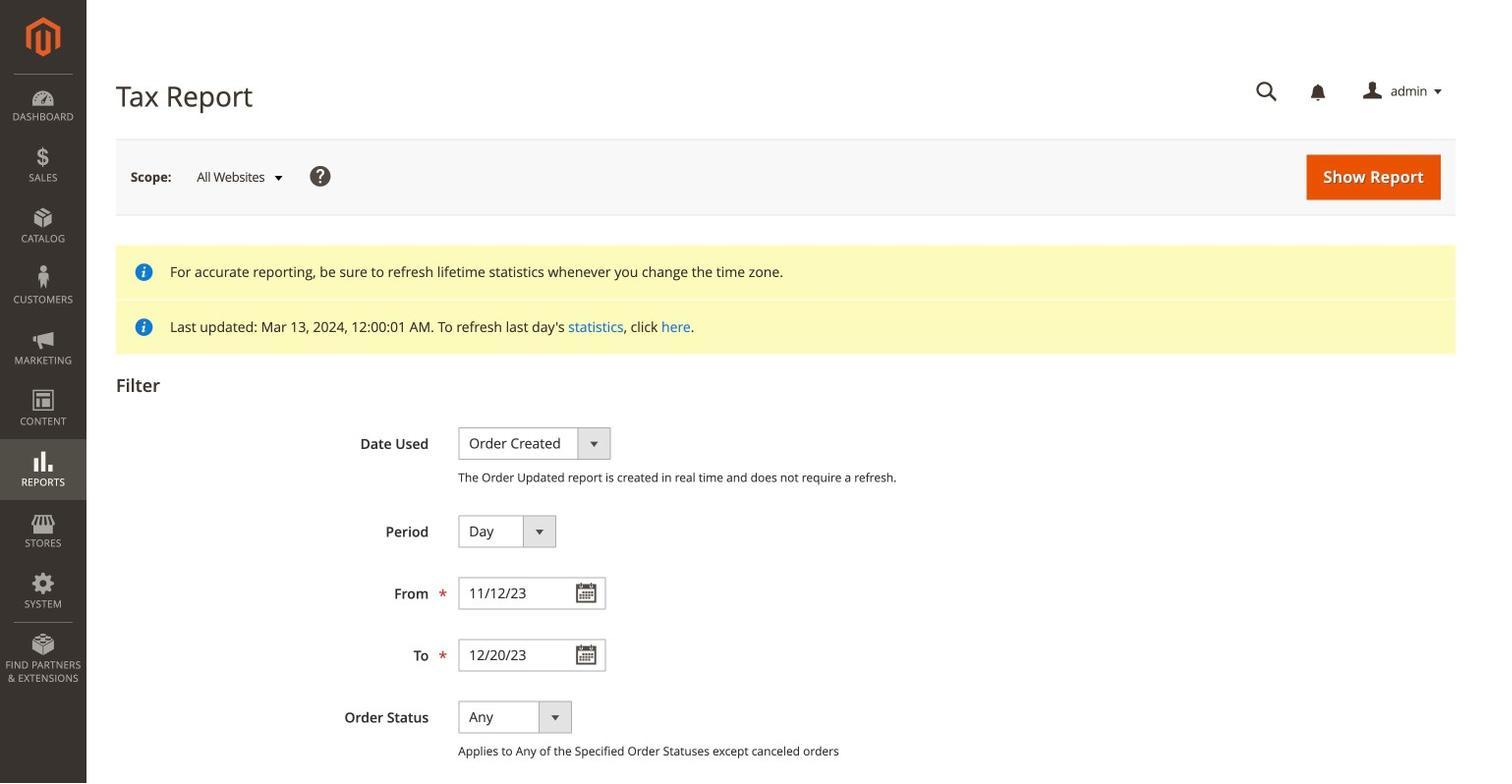 Task type: vqa. For each thing, say whether or not it's contained in the screenshot.
text field
yes



Task type: locate. For each thing, give the bounding box(es) containing it.
magento admin panel image
[[26, 17, 60, 57]]

menu bar
[[0, 74, 87, 695]]

None text field
[[1243, 75, 1292, 109], [458, 577, 606, 610], [458, 639, 606, 672], [1243, 75, 1292, 109], [458, 577, 606, 610], [458, 639, 606, 672]]



